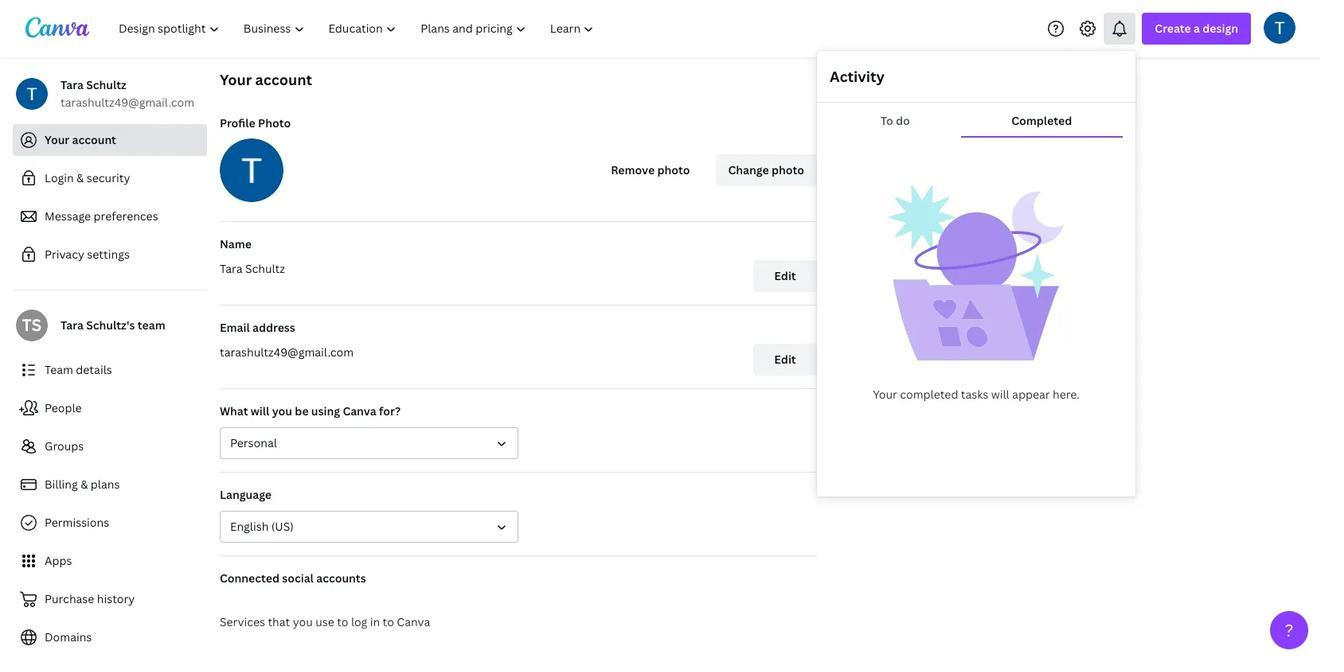 Task type: locate. For each thing, give the bounding box(es) containing it.
message preferences
[[45, 209, 158, 224]]

0 horizontal spatial to
[[337, 615, 348, 630]]

?
[[1285, 620, 1294, 642]]

1 to from the left
[[337, 615, 348, 630]]

0 vertical spatial your
[[220, 70, 252, 89]]

tara schultz image
[[1264, 12, 1296, 43]]

account
[[255, 70, 312, 89], [72, 132, 116, 147]]

canva
[[343, 404, 377, 419], [397, 615, 430, 630]]

1 edit button from the top
[[754, 260, 817, 292]]

profile photo
[[220, 116, 291, 131]]

0 vertical spatial you
[[272, 404, 292, 419]]

to left log
[[337, 615, 348, 630]]

photo
[[658, 163, 690, 178], [772, 163, 805, 178]]

2 photo from the left
[[772, 163, 805, 178]]

remove photo
[[611, 163, 690, 178]]

connected social accounts
[[220, 571, 366, 586]]

1 horizontal spatial will
[[992, 387, 1010, 402]]

tara
[[61, 77, 84, 92], [220, 261, 243, 276], [61, 318, 84, 333]]

1 vertical spatial tarashultz49@gmail.com
[[220, 345, 354, 360]]

0 vertical spatial edit
[[775, 268, 796, 284]]

you left the use
[[293, 615, 313, 630]]

using
[[311, 404, 340, 419]]

tara down name
[[220, 261, 243, 276]]

your account up login & security
[[45, 132, 116, 147]]

apps
[[45, 554, 72, 569]]

login
[[45, 170, 74, 186]]

Language: English (US) button
[[220, 511, 519, 543]]

0 vertical spatial &
[[77, 170, 84, 186]]

what will you be using canva for?
[[220, 404, 401, 419]]

1 vertical spatial edit
[[775, 352, 796, 367]]

schultz down name
[[245, 261, 285, 276]]

0 vertical spatial schultz
[[86, 77, 126, 92]]

profile
[[220, 116, 255, 131]]

0 horizontal spatial your
[[45, 132, 69, 147]]

billing
[[45, 477, 78, 492]]

activity
[[830, 67, 885, 86]]

tara left schultz's
[[61, 318, 84, 333]]

1 horizontal spatial account
[[255, 70, 312, 89]]

& left plans
[[81, 477, 88, 492]]

1 horizontal spatial tarashultz49@gmail.com
[[220, 345, 354, 360]]

you
[[272, 404, 292, 419], [293, 615, 313, 630]]

account up photo
[[255, 70, 312, 89]]

2 edit from the top
[[775, 352, 796, 367]]

privacy settings link
[[13, 239, 207, 271]]

schultz's
[[86, 318, 135, 333]]

edit button for tara schultz
[[754, 260, 817, 292]]

1 horizontal spatial your
[[220, 70, 252, 89]]

1 vertical spatial account
[[72, 132, 116, 147]]

tara up your account link
[[61, 77, 84, 92]]

here.
[[1053, 387, 1080, 402]]

personal
[[230, 436, 277, 451]]

1 horizontal spatial photo
[[772, 163, 805, 178]]

your up login
[[45, 132, 69, 147]]

photo right remove
[[658, 163, 690, 178]]

schultz inside tara schultz tarashultz49@gmail.com
[[86, 77, 126, 92]]

your
[[220, 70, 252, 89], [45, 132, 69, 147], [873, 387, 898, 402]]

to right in
[[383, 615, 394, 630]]

1 edit from the top
[[775, 268, 796, 284]]

create
[[1155, 21, 1191, 36]]

your up profile
[[220, 70, 252, 89]]

your left completed
[[873, 387, 898, 402]]

tarashultz49@gmail.com down the address
[[220, 345, 354, 360]]

0 horizontal spatial schultz
[[86, 77, 126, 92]]

billing & plans link
[[13, 469, 207, 501]]

1 vertical spatial schultz
[[245, 261, 285, 276]]

& right login
[[77, 170, 84, 186]]

settings
[[87, 247, 130, 262]]

your account up photo
[[220, 70, 312, 89]]

message
[[45, 209, 91, 224]]

0 vertical spatial tarashultz49@gmail.com
[[61, 95, 194, 110]]

you left be
[[272, 404, 292, 419]]

photo
[[258, 116, 291, 131]]

0 horizontal spatial tarashultz49@gmail.com
[[61, 95, 194, 110]]

1 vertical spatial canva
[[397, 615, 430, 630]]

change photo button
[[716, 155, 817, 186]]

? button
[[1271, 612, 1309, 650]]

name
[[220, 237, 252, 252]]

edit for tara schultz
[[775, 268, 796, 284]]

tara inside tara schultz tarashultz49@gmail.com
[[61, 77, 84, 92]]

will right 'tasks'
[[992, 387, 1010, 402]]

1 photo from the left
[[658, 163, 690, 178]]

0 vertical spatial account
[[255, 70, 312, 89]]

1 horizontal spatial canva
[[397, 615, 430, 630]]

you for will
[[272, 404, 292, 419]]

1 vertical spatial you
[[293, 615, 313, 630]]

accounts
[[316, 571, 366, 586]]

tarashultz49@gmail.com up your account link
[[61, 95, 194, 110]]

1 horizontal spatial to
[[383, 615, 394, 630]]

tasks
[[961, 387, 989, 402]]

completed
[[1012, 113, 1072, 128]]

people link
[[13, 393, 207, 425]]

1 vertical spatial your account
[[45, 132, 116, 147]]

0 horizontal spatial photo
[[658, 163, 690, 178]]

remove photo button
[[598, 155, 703, 186]]

domains
[[45, 630, 92, 645]]

tara for tara schultz tarashultz49@gmail.com
[[61, 77, 84, 92]]

schultz up your account link
[[86, 77, 126, 92]]

appear
[[1013, 387, 1050, 402]]

to do button
[[830, 106, 961, 136]]

will right what
[[251, 404, 270, 419]]

2 vertical spatial tara
[[61, 318, 84, 333]]

1 vertical spatial will
[[251, 404, 270, 419]]

privacy settings
[[45, 247, 130, 262]]

login & security link
[[13, 163, 207, 194]]

that
[[268, 615, 290, 630]]

0 vertical spatial edit button
[[754, 260, 817, 292]]

2 vertical spatial your
[[873, 387, 898, 402]]

will
[[992, 387, 1010, 402], [251, 404, 270, 419]]

0 vertical spatial tara
[[61, 77, 84, 92]]

1 vertical spatial edit button
[[754, 344, 817, 376]]

edit
[[775, 268, 796, 284], [775, 352, 796, 367]]

photo for change photo
[[772, 163, 805, 178]]

completed
[[900, 387, 959, 402]]

edit button
[[754, 260, 817, 292], [754, 344, 817, 376]]

billing & plans
[[45, 477, 120, 492]]

a
[[1194, 21, 1200, 36]]

1 vertical spatial tara
[[220, 261, 243, 276]]

email address
[[220, 320, 295, 335]]

schultz
[[86, 77, 126, 92], [245, 261, 285, 276]]

& inside 'link'
[[77, 170, 84, 186]]

1 vertical spatial &
[[81, 477, 88, 492]]

0 vertical spatial your account
[[220, 70, 312, 89]]

permissions link
[[13, 507, 207, 539]]

groups link
[[13, 431, 207, 463]]

schultz for tara schultz
[[245, 261, 285, 276]]

log
[[351, 615, 367, 630]]

canva left for?
[[343, 404, 377, 419]]

2 edit button from the top
[[754, 344, 817, 376]]

(us)
[[271, 519, 294, 535]]

0 vertical spatial canva
[[343, 404, 377, 419]]

apps link
[[13, 546, 207, 578]]

photo right change
[[772, 163, 805, 178]]

create a design button
[[1143, 13, 1251, 45]]

&
[[77, 170, 84, 186], [81, 477, 88, 492]]

create a design
[[1155, 21, 1239, 36]]

to
[[337, 615, 348, 630], [383, 615, 394, 630]]

remove
[[611, 163, 655, 178]]

1 horizontal spatial schultz
[[245, 261, 285, 276]]

canva right in
[[397, 615, 430, 630]]

your account
[[220, 70, 312, 89], [45, 132, 116, 147]]

1 horizontal spatial your account
[[220, 70, 312, 89]]

do
[[896, 113, 910, 128]]

& for billing
[[81, 477, 88, 492]]

account up login & security
[[72, 132, 116, 147]]

email
[[220, 320, 250, 335]]

what
[[220, 404, 248, 419]]



Task type: vqa. For each thing, say whether or not it's contained in the screenshot.
Apps
yes



Task type: describe. For each thing, give the bounding box(es) containing it.
use
[[316, 615, 334, 630]]

to do
[[881, 113, 910, 128]]

message preferences link
[[13, 201, 207, 233]]

tara schultz tarashultz49@gmail.com
[[61, 77, 194, 110]]

edit for tarashultz49@gmail.com
[[775, 352, 796, 367]]

login & security
[[45, 170, 130, 186]]

edit button for tarashultz49@gmail.com
[[754, 344, 817, 376]]

for?
[[379, 404, 401, 419]]

details
[[76, 362, 112, 378]]

to
[[881, 113, 894, 128]]

team details
[[45, 362, 112, 378]]

english (us)
[[230, 519, 294, 535]]

& for login
[[77, 170, 84, 186]]

2 to from the left
[[383, 615, 394, 630]]

address
[[253, 320, 295, 335]]

0 horizontal spatial your account
[[45, 132, 116, 147]]

tara schultz
[[220, 261, 285, 276]]

language
[[220, 488, 272, 503]]

team
[[138, 318, 165, 333]]

tara schultz's team
[[61, 318, 165, 333]]

people
[[45, 401, 82, 416]]

security
[[87, 170, 130, 186]]

change
[[728, 163, 769, 178]]

photo for remove photo
[[658, 163, 690, 178]]

services
[[220, 615, 265, 630]]

tara for tara schultz
[[220, 261, 243, 276]]

completed button
[[961, 106, 1123, 136]]

domains link
[[13, 622, 207, 654]]

social
[[282, 571, 314, 586]]

tara schultz's team element
[[16, 310, 48, 342]]

tara schultz's team image
[[16, 310, 48, 342]]

services that you use to log in to canva
[[220, 615, 430, 630]]

design
[[1203, 21, 1239, 36]]

0 vertical spatial will
[[992, 387, 1010, 402]]

plans
[[91, 477, 120, 492]]

connected
[[220, 571, 280, 586]]

privacy
[[45, 247, 84, 262]]

your completed tasks will appear here.
[[873, 387, 1080, 402]]

groups
[[45, 439, 84, 454]]

in
[[370, 615, 380, 630]]

schultz for tara schultz tarashultz49@gmail.com
[[86, 77, 126, 92]]

1 vertical spatial your
[[45, 132, 69, 147]]

top level navigation element
[[108, 13, 608, 45]]

purchase
[[45, 592, 94, 607]]

you for that
[[293, 615, 313, 630]]

purchase history
[[45, 592, 135, 607]]

team details link
[[13, 354, 207, 386]]

be
[[295, 404, 309, 419]]

purchase history link
[[13, 584, 207, 616]]

Personal button
[[220, 428, 519, 460]]

change photo
[[728, 163, 805, 178]]

your account link
[[13, 124, 207, 156]]

english
[[230, 519, 269, 535]]

0 horizontal spatial canva
[[343, 404, 377, 419]]

a picture of a folder opening up to show a planet, moon and stars. image
[[889, 186, 1064, 361]]

history
[[97, 592, 135, 607]]

0 horizontal spatial will
[[251, 404, 270, 419]]

permissions
[[45, 515, 109, 531]]

2 horizontal spatial your
[[873, 387, 898, 402]]

tara for tara schultz's team
[[61, 318, 84, 333]]

0 horizontal spatial account
[[72, 132, 116, 147]]

team
[[45, 362, 73, 378]]

preferences
[[94, 209, 158, 224]]



